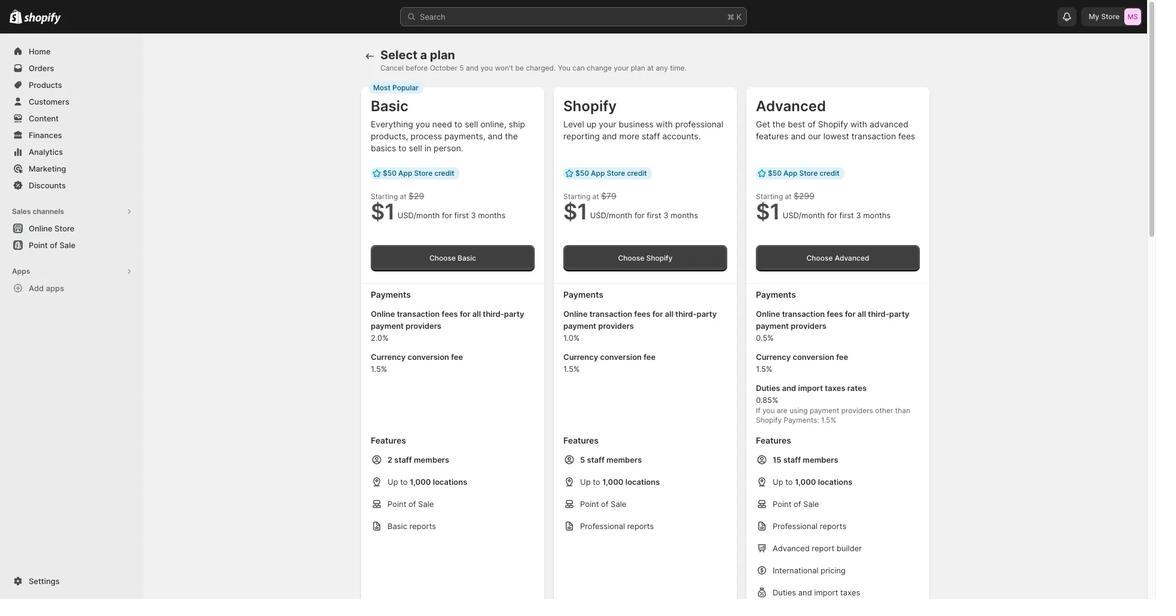Task type: describe. For each thing, give the bounding box(es) containing it.
our
[[809, 131, 822, 141]]

⌘
[[728, 12, 735, 22]]

reports for shopify
[[628, 522, 654, 532]]

0.5%
[[757, 333, 774, 343]]

add apps
[[29, 284, 64, 293]]

most popular
[[373, 83, 419, 92]]

content
[[29, 114, 59, 123]]

sale for online transaction fees for all third-party payment providers 1.0%
[[611, 500, 627, 509]]

if
[[757, 406, 761, 415]]

with inside get the best of shopify with advanced features and our lowest transaction fees
[[851, 119, 868, 129]]

my store
[[1090, 12, 1120, 21]]

usd/month for advanced
[[783, 211, 826, 220]]

search
[[420, 12, 446, 22]]

3 for basic
[[471, 211, 476, 220]]

add apps button
[[7, 280, 136, 297]]

payment inside duties and import taxes rates 0.85% if you are using payment providers other than shopify payments: 1.5%
[[810, 406, 840, 415]]

point of sale inside button
[[29, 241, 75, 250]]

you inside "everything you need to sell online, ship products, process payments, and the basics to sell in person."
[[416, 119, 430, 129]]

fees for online transaction fees for all third-party payment providers 2.0%
[[442, 309, 458, 319]]

payment for 0.5%
[[757, 321, 790, 331]]

change
[[587, 63, 612, 72]]

payments for advanced
[[757, 290, 797, 300]]

taxes for duties and import taxes
[[841, 588, 861, 598]]

up for advanced
[[773, 478, 784, 487]]

locations for advanced
[[819, 478, 853, 487]]

of inside button
[[50, 241, 57, 250]]

0 vertical spatial plan
[[430, 48, 455, 62]]

a
[[421, 48, 427, 62]]

providers for 1.0%
[[599, 321, 634, 331]]

$50 app store credit for shopify
[[576, 169, 647, 178]]

settings link
[[7, 573, 136, 590]]

international
[[773, 566, 819, 576]]

duties for duties and import taxes rates 0.85% if you are using payment providers other than shopify payments: 1.5%
[[757, 384, 781, 393]]

transaction inside get the best of shopify with advanced features and our lowest transaction fees
[[852, 131, 897, 141]]

sale for online transaction fees for all third-party payment providers 2.0%
[[418, 500, 434, 509]]

most
[[373, 83, 391, 92]]

first for shopify
[[647, 211, 662, 220]]

store for advanced
[[800, 169, 818, 178]]

discounts link
[[7, 177, 136, 194]]

finances link
[[7, 127, 136, 144]]

lowest
[[824, 131, 850, 141]]

charged.
[[526, 63, 556, 72]]

online store button
[[0, 220, 144, 237]]

apps
[[12, 267, 30, 276]]

store inside button
[[55, 224, 74, 233]]

the inside get the best of shopify with advanced features and our lowest transaction fees
[[773, 119, 786, 129]]

months for basic
[[478, 211, 506, 220]]

usd/month for shopify
[[591, 211, 633, 220]]

providers for 0.5%
[[791, 321, 827, 331]]

online for online transaction fees for all third-party payment providers 1.0%
[[564, 309, 588, 319]]

point for online transaction fees for all third-party payment providers 0.5%
[[773, 500, 792, 509]]

1 currency from the left
[[371, 353, 406, 362]]

shopify up the up
[[564, 98, 617, 115]]

3 for shopify
[[664, 211, 669, 220]]

providers inside duties and import taxes rates 0.85% if you are using payment providers other than shopify payments: 1.5%
[[842, 406, 874, 415]]

1 1,000 from the left
[[410, 478, 431, 487]]

at for advanced
[[786, 192, 792, 201]]

advanced for advanced report builder
[[773, 544, 810, 554]]

sale for online transaction fees for all third-party payment providers 0.5%
[[804, 500, 820, 509]]

starting for shopify
[[564, 192, 591, 201]]

point of sale for online transaction fees for all third-party payment providers 1.0%
[[581, 500, 627, 509]]

fees inside get the best of shopify with advanced features and our lowest transaction fees
[[899, 131, 916, 141]]

credit for basic
[[435, 169, 455, 178]]

pricing
[[821, 566, 846, 576]]

my store image
[[1125, 8, 1142, 25]]

$1 for shopify
[[564, 199, 588, 225]]

up to 1,000 locations for advanced
[[773, 478, 853, 487]]

15 staff members
[[773, 455, 839, 465]]

choose for shopify
[[619, 254, 645, 263]]

1 fee from the left
[[451, 353, 463, 362]]

at inside select a plan cancel before october 5 and you won't be charged. you can change your plan at any time.
[[648, 63, 654, 72]]

reports for advanced
[[820, 522, 847, 532]]

home
[[29, 47, 51, 56]]

fee for shopify
[[644, 353, 656, 362]]

1.5% inside duties and import taxes rates 0.85% if you are using payment providers other than shopify payments: 1.5%
[[822, 416, 837, 425]]

credit for advanced
[[820, 169, 840, 178]]

point for online transaction fees for all third-party payment providers 2.0%
[[388, 500, 407, 509]]

products
[[29, 80, 62, 90]]

store for basic
[[414, 169, 433, 178]]

and inside "everything you need to sell online, ship products, process payments, and the basics to sell in person."
[[488, 131, 503, 141]]

list containing 15 staff members
[[757, 454, 921, 600]]

orders link
[[7, 60, 136, 77]]

level up your business with professional reporting and more staff accounts.
[[564, 119, 724, 141]]

3 for advanced
[[857, 211, 862, 220]]

for inside starting at $29 $1 usd/month for first 3 months
[[442, 211, 452, 220]]

report
[[812, 544, 835, 554]]

customers link
[[7, 93, 136, 110]]

professional
[[676, 119, 724, 129]]

starting for advanced
[[757, 192, 784, 201]]

online store link
[[7, 220, 136, 237]]

add
[[29, 284, 44, 293]]

starting at $79 $1 usd/month for first 3 months
[[564, 191, 699, 225]]

shopify inside duties and import taxes rates 0.85% if you are using payment providers other than shopify payments: 1.5%
[[757, 416, 782, 425]]

business
[[619, 119, 654, 129]]

need
[[433, 119, 452, 129]]

online store
[[29, 224, 74, 233]]

choose basic link
[[371, 245, 535, 272]]

in
[[425, 143, 432, 153]]

1 vertical spatial basic
[[458, 254, 476, 263]]

settings
[[29, 577, 60, 587]]

to for online transaction fees for all third-party payment providers 2.0%
[[401, 478, 408, 487]]

$1 for advanced
[[757, 199, 781, 225]]

content link
[[7, 110, 136, 127]]

1 vertical spatial plan
[[631, 63, 646, 72]]

be
[[516, 63, 524, 72]]

basic reports
[[388, 522, 436, 532]]

staff for online transaction fees for all third-party payment providers 2.0%
[[395, 455, 412, 465]]

transaction for online transaction fees for all third-party payment providers 1.0%
[[590, 309, 633, 319]]

1.5% for online transaction fees for all third-party payment providers 1.0%
[[564, 365, 580, 374]]

of for online transaction fees for all third-party payment providers 2.0%
[[409, 500, 416, 509]]

1,000 for shopify
[[603, 478, 624, 487]]

sales channels button
[[7, 204, 136, 220]]

and inside get the best of shopify with advanced features and our lowest transaction fees
[[792, 131, 806, 141]]

usd/month for basic
[[398, 211, 440, 220]]

up
[[587, 119, 597, 129]]

providers for 2.0%
[[406, 321, 442, 331]]

orders
[[29, 63, 54, 73]]

online transaction fees for all third-party payment providers 1.0%
[[564, 309, 717, 343]]

other
[[876, 406, 894, 415]]

international pricing
[[773, 566, 846, 576]]

to down products,
[[399, 143, 407, 153]]

person.
[[434, 143, 464, 153]]

payment for 2.0%
[[371, 321, 404, 331]]

and inside list
[[799, 588, 813, 598]]

analytics link
[[7, 144, 136, 160]]

1 features from the left
[[371, 436, 406, 446]]

choose shopify
[[619, 254, 673, 263]]

online transaction fees for all third-party payment providers 0.5%
[[757, 309, 910, 343]]

advanced report builder
[[773, 544, 863, 554]]

builder
[[837, 544, 863, 554]]

shopify down starting at $79 $1 usd/month for first 3 months
[[647, 254, 673, 263]]

select a plan cancel before october 5 and you won't be charged. you can change your plan at any time.
[[381, 48, 687, 72]]

discounts
[[29, 181, 66, 190]]

before
[[406, 63, 428, 72]]

can
[[573, 63, 585, 72]]

than
[[896, 406, 911, 415]]

up to 1,000 locations for shopify
[[581, 478, 660, 487]]

duties and import taxes rates 0.85% if you are using payment providers other than shopify payments: 1.5%
[[757, 384, 911, 425]]

online for online transaction fees for all third-party payment providers 0.5%
[[757, 309, 781, 319]]

process
[[411, 131, 442, 141]]

currency conversion fee 1.5% for shopify
[[564, 353, 656, 374]]

cancel
[[381, 63, 404, 72]]

0 horizontal spatial shopify image
[[10, 9, 22, 24]]

1,000 for advanced
[[796, 478, 817, 487]]

app for shopify
[[591, 169, 605, 178]]

k
[[737, 12, 742, 22]]

1 locations from the left
[[433, 478, 468, 487]]

features for shopify
[[564, 436, 599, 446]]

for inside online transaction fees for all third-party payment providers 1.0%
[[653, 309, 664, 319]]

fees for online transaction fees for all third-party payment providers 0.5%
[[827, 309, 844, 319]]

any
[[656, 63, 668, 72]]

1 vertical spatial sell
[[409, 143, 422, 153]]

all for shopify
[[665, 309, 674, 319]]

$1 for basic
[[371, 199, 395, 225]]

currency for advanced
[[757, 353, 791, 362]]

features for advanced
[[757, 436, 792, 446]]

2 staff members
[[388, 455, 450, 465]]

advanced
[[870, 119, 909, 129]]

of inside get the best of shopify with advanced features and our lowest transaction fees
[[808, 119, 816, 129]]

$50 for advanced
[[769, 169, 782, 178]]

choose shopify link
[[564, 245, 728, 272]]

1.5% for online transaction fees for all third-party payment providers 2.0%
[[371, 365, 387, 374]]

to up payments,
[[455, 119, 463, 129]]

your inside 'level up your business with professional reporting and more staff accounts.'
[[599, 119, 617, 129]]

choose advanced
[[807, 254, 870, 263]]

won't
[[495, 63, 514, 72]]

professional reports for shopify
[[581, 522, 654, 532]]

with inside 'level up your business with professional reporting and more staff accounts.'
[[657, 119, 673, 129]]



Task type: vqa. For each thing, say whether or not it's contained in the screenshot.
third the "Features" from left
yes



Task type: locate. For each thing, give the bounding box(es) containing it.
transaction for online transaction fees for all third-party payment providers 0.5%
[[783, 309, 826, 319]]

transaction for online transaction fees for all third-party payment providers 2.0%
[[397, 309, 440, 319]]

5
[[460, 63, 464, 72], [581, 455, 586, 465]]

2 months from the left
[[671, 211, 699, 220]]

0 horizontal spatial features
[[371, 436, 406, 446]]

3 up choose shopify at top right
[[664, 211, 669, 220]]

3 1,000 from the left
[[796, 478, 817, 487]]

online,
[[481, 119, 507, 129]]

store up $299
[[800, 169, 818, 178]]

1 horizontal spatial $1
[[564, 199, 588, 225]]

1 horizontal spatial up to 1,000 locations
[[581, 478, 660, 487]]

0 horizontal spatial up
[[388, 478, 398, 487]]

0 horizontal spatial plan
[[430, 48, 455, 62]]

customers
[[29, 97, 69, 107]]

2 horizontal spatial usd/month
[[783, 211, 826, 220]]

1 starting from the left
[[371, 192, 398, 201]]

get
[[757, 119, 771, 129]]

3 up choose advanced
[[857, 211, 862, 220]]

1 up to 1,000 locations from the left
[[388, 478, 468, 487]]

you inside select a plan cancel before october 5 and you won't be charged. you can change your plan at any time.
[[481, 63, 493, 72]]

2 horizontal spatial currency
[[757, 353, 791, 362]]

online
[[29, 224, 52, 233], [371, 309, 395, 319], [564, 309, 588, 319], [757, 309, 781, 319]]

0 horizontal spatial fee
[[451, 353, 463, 362]]

$299
[[794, 191, 815, 201]]

1 horizontal spatial plan
[[631, 63, 646, 72]]

2 horizontal spatial $50 app store credit
[[769, 169, 840, 178]]

providers inside online transaction fees for all third-party payment providers 0.5%
[[791, 321, 827, 331]]

professional for shopify
[[581, 522, 626, 532]]

store up $79 at top right
[[607, 169, 626, 178]]

staff
[[642, 131, 660, 141], [395, 455, 412, 465], [587, 455, 605, 465], [784, 455, 801, 465]]

2 starting from the left
[[564, 192, 591, 201]]

up down the 15
[[773, 478, 784, 487]]

and down best
[[792, 131, 806, 141]]

2 horizontal spatial fee
[[837, 353, 849, 362]]

of down '5 staff members'
[[602, 500, 609, 509]]

online down sales channels on the top of the page
[[29, 224, 52, 233]]

months inside starting at $299 $1 usd/month for first 3 months
[[864, 211, 891, 220]]

0 horizontal spatial all
[[473, 309, 481, 319]]

party for shopify
[[697, 309, 717, 319]]

reporting
[[564, 131, 600, 141]]

months for shopify
[[671, 211, 699, 220]]

online up 2.0% in the bottom of the page
[[371, 309, 395, 319]]

1 horizontal spatial members
[[607, 455, 642, 465]]

your
[[614, 63, 629, 72], [599, 119, 617, 129]]

up for shopify
[[581, 478, 591, 487]]

of down 15 staff members
[[794, 500, 802, 509]]

2 vertical spatial basic
[[388, 522, 408, 532]]

$1 inside starting at $299 $1 usd/month for first 3 months
[[757, 199, 781, 225]]

1 credit from the left
[[435, 169, 455, 178]]

of for online transaction fees for all third-party payment providers 1.0%
[[602, 500, 609, 509]]

professional reports for advanced
[[773, 522, 847, 532]]

channels
[[33, 207, 64, 216]]

locations
[[433, 478, 468, 487], [626, 478, 660, 487], [819, 478, 853, 487]]

basic inside list
[[388, 522, 408, 532]]

you
[[481, 63, 493, 72], [416, 119, 430, 129], [763, 406, 775, 415]]

you
[[558, 63, 571, 72]]

1 payments from the left
[[371, 290, 411, 300]]

point of sale button
[[0, 237, 144, 254]]

providers inside online transaction fees for all third-party payment providers 2.0%
[[406, 321, 442, 331]]

$50 app store credit
[[383, 169, 455, 178], [576, 169, 647, 178], [769, 169, 840, 178]]

for
[[442, 211, 452, 220], [635, 211, 645, 220], [828, 211, 838, 220], [460, 309, 471, 319], [653, 309, 664, 319], [846, 309, 856, 319]]

months inside starting at $29 $1 usd/month for first 3 months
[[478, 211, 506, 220]]

3 conversion from the left
[[793, 353, 835, 362]]

0 horizontal spatial first
[[455, 211, 469, 220]]

payment inside online transaction fees for all third-party payment providers 2.0%
[[371, 321, 404, 331]]

plan
[[430, 48, 455, 62], [631, 63, 646, 72]]

3 first from the left
[[840, 211, 855, 220]]

and down online,
[[488, 131, 503, 141]]

15
[[773, 455, 782, 465]]

0 vertical spatial sell
[[465, 119, 478, 129]]

starting inside starting at $29 $1 usd/month for first 3 months
[[371, 192, 398, 201]]

best
[[788, 119, 806, 129]]

0 horizontal spatial professional
[[581, 522, 626, 532]]

fees for online transaction fees for all third-party payment providers 1.0%
[[635, 309, 651, 319]]

choose down starting at $299 $1 usd/month for first 3 months
[[807, 254, 833, 263]]

$50 app store credit up the $29
[[383, 169, 455, 178]]

at left the any
[[648, 63, 654, 72]]

1 professional reports from the left
[[581, 522, 654, 532]]

3 features from the left
[[757, 436, 792, 446]]

online inside online transaction fees for all third-party payment providers 0.5%
[[757, 309, 781, 319]]

usd/month inside starting at $299 $1 usd/month for first 3 months
[[783, 211, 826, 220]]

locations down 2 staff members
[[433, 478, 468, 487]]

3 inside starting at $29 $1 usd/month for first 3 months
[[471, 211, 476, 220]]

fee
[[451, 353, 463, 362], [644, 353, 656, 362], [837, 353, 849, 362]]

1 third- from the left
[[483, 309, 504, 319]]

sale down 15 staff members
[[804, 500, 820, 509]]

months inside starting at $79 $1 usd/month for first 3 months
[[671, 211, 699, 220]]

usd/month inside starting at $29 $1 usd/month for first 3 months
[[398, 211, 440, 220]]

for up choose advanced
[[828, 211, 838, 220]]

duties for duties and import taxes
[[773, 588, 797, 598]]

transaction inside online transaction fees for all third-party payment providers 1.0%
[[590, 309, 633, 319]]

online inside online transaction fees for all third-party payment providers 2.0%
[[371, 309, 395, 319]]

1 $50 from the left
[[383, 169, 397, 178]]

0 horizontal spatial you
[[416, 119, 430, 129]]

taxes for duties and import taxes rates 0.85% if you are using payment providers other than shopify payments: 1.5%
[[826, 384, 846, 393]]

app for basic
[[399, 169, 413, 178]]

conversion down online transaction fees for all third-party payment providers 1.0%
[[601, 353, 642, 362]]

2 horizontal spatial features
[[757, 436, 792, 446]]

0 horizontal spatial usd/month
[[398, 211, 440, 220]]

advanced up international at the bottom
[[773, 544, 810, 554]]

⌘ k
[[728, 12, 742, 22]]

0 horizontal spatial 3
[[471, 211, 476, 220]]

home link
[[7, 43, 136, 60]]

at inside starting at $79 $1 usd/month for first 3 months
[[593, 192, 600, 201]]

members for advanced
[[803, 455, 839, 465]]

for up choose shopify at top right
[[635, 211, 645, 220]]

the up the features
[[773, 119, 786, 129]]

to down 15 staff members
[[786, 478, 793, 487]]

members
[[414, 455, 450, 465], [607, 455, 642, 465], [803, 455, 839, 465]]

2 payments from the left
[[564, 290, 604, 300]]

2 fee from the left
[[644, 353, 656, 362]]

app up the $29
[[399, 169, 413, 178]]

2 members from the left
[[607, 455, 642, 465]]

1 horizontal spatial you
[[481, 63, 493, 72]]

taxes inside duties and import taxes rates 0.85% if you are using payment providers other than shopify payments: 1.5%
[[826, 384, 846, 393]]

1 first from the left
[[455, 211, 469, 220]]

payments for shopify
[[564, 290, 604, 300]]

payment inside online transaction fees for all third-party payment providers 1.0%
[[564, 321, 597, 331]]

$50 app store credit for basic
[[383, 169, 455, 178]]

currency for shopify
[[564, 353, 599, 362]]

1 reports from the left
[[410, 522, 436, 532]]

sale inside point of sale link
[[59, 241, 75, 250]]

currency conversion fee 1.5% down 2.0% in the bottom of the page
[[371, 353, 463, 374]]

payment up 2.0% in the bottom of the page
[[371, 321, 404, 331]]

0 horizontal spatial $50
[[383, 169, 397, 178]]

2 reports from the left
[[628, 522, 654, 532]]

at
[[648, 63, 654, 72], [400, 192, 407, 201], [593, 192, 600, 201], [786, 192, 792, 201]]

2 locations from the left
[[626, 478, 660, 487]]

party inside online transaction fees for all third-party payment providers 2.0%
[[504, 309, 525, 319]]

1 horizontal spatial credit
[[628, 169, 647, 178]]

basic for basic reports
[[388, 522, 408, 532]]

1 horizontal spatial third-
[[676, 309, 697, 319]]

1 horizontal spatial currency conversion fee 1.5%
[[564, 353, 656, 374]]

marketing link
[[7, 160, 136, 177]]

point
[[29, 241, 48, 250], [388, 500, 407, 509], [581, 500, 599, 509], [773, 500, 792, 509]]

2 up to 1,000 locations from the left
[[581, 478, 660, 487]]

first up choose advanced
[[840, 211, 855, 220]]

sell left 'in' on the left
[[409, 143, 422, 153]]

the down ship
[[505, 131, 518, 141]]

and left more
[[603, 131, 617, 141]]

conversion down online transaction fees for all third-party payment providers 2.0%
[[408, 353, 449, 362]]

0 horizontal spatial payments
[[371, 290, 411, 300]]

5 inside select a plan cancel before october 5 and you won't be charged. you can change your plan at any time.
[[460, 63, 464, 72]]

3 3 from the left
[[857, 211, 862, 220]]

0 horizontal spatial currency
[[371, 353, 406, 362]]

starting for basic
[[371, 192, 398, 201]]

your right change
[[614, 63, 629, 72]]

1 horizontal spatial sell
[[465, 119, 478, 129]]

2
[[388, 455, 393, 465]]

popular
[[393, 83, 419, 92]]

2 first from the left
[[647, 211, 662, 220]]

0 horizontal spatial choose
[[430, 254, 456, 263]]

0 vertical spatial duties
[[757, 384, 781, 393]]

payment for 1.0%
[[564, 321, 597, 331]]

$50 for shopify
[[576, 169, 590, 178]]

currency conversion fee 1.5% for advanced
[[757, 353, 849, 374]]

fees inside online transaction fees for all third-party payment providers 1.0%
[[635, 309, 651, 319]]

2 third- from the left
[[676, 309, 697, 319]]

1 with from the left
[[657, 119, 673, 129]]

of for online transaction fees for all third-party payment providers 0.5%
[[794, 500, 802, 509]]

online up 1.0%
[[564, 309, 588, 319]]

1 3 from the left
[[471, 211, 476, 220]]

credit up starting at $79 $1 usd/month for first 3 months
[[628, 169, 647, 178]]

shopify inside get the best of shopify with advanced features and our lowest transaction fees
[[819, 119, 849, 129]]

0 horizontal spatial reports
[[410, 522, 436, 532]]

shopify
[[564, 98, 617, 115], [819, 119, 849, 129], [647, 254, 673, 263], [757, 416, 782, 425]]

everything
[[371, 119, 414, 129]]

1 horizontal spatial choose
[[619, 254, 645, 263]]

transaction inside online transaction fees for all third-party payment providers 2.0%
[[397, 309, 440, 319]]

$1 inside starting at $29 $1 usd/month for first 3 months
[[371, 199, 395, 225]]

3 $50 from the left
[[769, 169, 782, 178]]

2 up from the left
[[581, 478, 591, 487]]

fee for advanced
[[837, 353, 849, 362]]

2 currency conversion fee 1.5% from the left
[[564, 353, 656, 374]]

app up $299
[[784, 169, 798, 178]]

staff for online transaction fees for all third-party payment providers 0.5%
[[784, 455, 801, 465]]

2 horizontal spatial choose
[[807, 254, 833, 263]]

2 horizontal spatial first
[[840, 211, 855, 220]]

point of sale down 15 staff members
[[773, 500, 820, 509]]

0 horizontal spatial months
[[478, 211, 506, 220]]

duties down international at the bottom
[[773, 588, 797, 598]]

conversion for shopify
[[601, 353, 642, 362]]

0 horizontal spatial the
[[505, 131, 518, 141]]

1,000 down '5 staff members'
[[603, 478, 624, 487]]

choose basic
[[430, 254, 476, 263]]

3 credit from the left
[[820, 169, 840, 178]]

choose down starting at $29 $1 usd/month for first 3 months
[[430, 254, 456, 263]]

more
[[620, 131, 640, 141]]

you left won't
[[481, 63, 493, 72]]

2 $50 app store credit from the left
[[576, 169, 647, 178]]

point up basic reports
[[388, 500, 407, 509]]

advanced inside list
[[773, 544, 810, 554]]

1 all from the left
[[473, 309, 481, 319]]

$1 inside starting at $79 $1 usd/month for first 3 months
[[564, 199, 588, 225]]

and inside duties and import taxes rates 0.85% if you are using payment providers other than shopify payments: 1.5%
[[783, 384, 797, 393]]

2 horizontal spatial reports
[[820, 522, 847, 532]]

point of sale for online transaction fees for all third-party payment providers 0.5%
[[773, 500, 820, 509]]

and
[[466, 63, 479, 72], [488, 131, 503, 141], [603, 131, 617, 141], [792, 131, 806, 141], [783, 384, 797, 393], [799, 588, 813, 598]]

and inside 'level up your business with professional reporting and more staff accounts.'
[[603, 131, 617, 141]]

1 horizontal spatial professional reports
[[773, 522, 847, 532]]

select
[[381, 48, 418, 62]]

2 currency from the left
[[564, 353, 599, 362]]

payment inside online transaction fees for all third-party payment providers 0.5%
[[757, 321, 790, 331]]

2 professional reports from the left
[[773, 522, 847, 532]]

2 horizontal spatial app
[[784, 169, 798, 178]]

0 horizontal spatial starting
[[371, 192, 398, 201]]

for inside starting at $299 $1 usd/month for first 3 months
[[828, 211, 838, 220]]

1 horizontal spatial shopify image
[[24, 12, 61, 24]]

to down 2 staff members
[[401, 478, 408, 487]]

1 months from the left
[[478, 211, 506, 220]]

at for basic
[[400, 192, 407, 201]]

credit down person.
[[435, 169, 455, 178]]

point down '5 staff members'
[[581, 500, 599, 509]]

2 vertical spatial you
[[763, 406, 775, 415]]

list
[[371, 308, 535, 426], [564, 308, 728, 426], [757, 308, 921, 426], [371, 454, 535, 600], [564, 454, 728, 600], [757, 454, 921, 600]]

choose for advanced
[[807, 254, 833, 263]]

fees inside online transaction fees for all third-party payment providers 0.5%
[[827, 309, 844, 319]]

3 up from the left
[[773, 478, 784, 487]]

list containing 2 staff members
[[371, 454, 535, 600]]

rates
[[848, 384, 867, 393]]

features
[[371, 436, 406, 446], [564, 436, 599, 446], [757, 436, 792, 446]]

first inside starting at $29 $1 usd/month for first 3 months
[[455, 211, 469, 220]]

at left $79 at top right
[[593, 192, 600, 201]]

starting left $79 at top right
[[564, 192, 591, 201]]

3 up choose basic
[[471, 211, 476, 220]]

1 members from the left
[[414, 455, 450, 465]]

$50
[[383, 169, 397, 178], [576, 169, 590, 178], [769, 169, 782, 178]]

0 vertical spatial you
[[481, 63, 493, 72]]

and right october
[[466, 63, 479, 72]]

advanced for advanced
[[757, 98, 827, 115]]

0.85%
[[757, 396, 779, 405]]

1 conversion from the left
[[408, 353, 449, 362]]

3 currency conversion fee 1.5% from the left
[[757, 353, 849, 374]]

import inside list
[[815, 588, 839, 598]]

2 app from the left
[[591, 169, 605, 178]]

for inside online transaction fees for all third-party payment providers 2.0%
[[460, 309, 471, 319]]

up
[[388, 478, 398, 487], [581, 478, 591, 487], [773, 478, 784, 487]]

3
[[471, 211, 476, 220], [664, 211, 669, 220], [857, 211, 862, 220]]

online up the 0.5% on the right of the page
[[757, 309, 781, 319]]

1 horizontal spatial usd/month
[[591, 211, 633, 220]]

starting inside starting at $299 $1 usd/month for first 3 months
[[757, 192, 784, 201]]

you up process
[[416, 119, 430, 129]]

shopify up lowest
[[819, 119, 849, 129]]

payments:
[[784, 416, 820, 425]]

point down the 15
[[773, 500, 792, 509]]

3 payments from the left
[[757, 290, 797, 300]]

import down pricing at the right
[[815, 588, 839, 598]]

import inside duties and import taxes rates 0.85% if you are using payment providers other than shopify payments: 1.5%
[[799, 384, 824, 393]]

5 inside list
[[581, 455, 586, 465]]

duties inside duties and import taxes rates 0.85% if you are using payment providers other than shopify payments: 1.5%
[[757, 384, 781, 393]]

2 horizontal spatial $1
[[757, 199, 781, 225]]

1.5% for online transaction fees for all third-party payment providers 0.5%
[[757, 365, 773, 374]]

fees inside online transaction fees for all third-party payment providers 2.0%
[[442, 309, 458, 319]]

sales
[[12, 207, 31, 216]]

$50 app store credit for advanced
[[769, 169, 840, 178]]

3 reports from the left
[[820, 522, 847, 532]]

third- for shopify
[[676, 309, 697, 319]]

3 $50 app store credit from the left
[[769, 169, 840, 178]]

third- for advanced
[[869, 309, 890, 319]]

third- inside online transaction fees for all third-party payment providers 1.0%
[[676, 309, 697, 319]]

party inside online transaction fees for all third-party payment providers 1.0%
[[697, 309, 717, 319]]

$50 app store credit up $79 at top right
[[576, 169, 647, 178]]

for down the choose basic link
[[460, 309, 471, 319]]

all inside online transaction fees for all third-party payment providers 0.5%
[[858, 309, 867, 319]]

months up choose advanced
[[864, 211, 891, 220]]

ship
[[509, 119, 526, 129]]

3 app from the left
[[784, 169, 798, 178]]

fees down the choose basic link
[[442, 309, 458, 319]]

analytics
[[29, 147, 63, 157]]

2 $1 from the left
[[564, 199, 588, 225]]

0 horizontal spatial professional reports
[[581, 522, 654, 532]]

fee down online transaction fees for all third-party payment providers 1.0%
[[644, 353, 656, 362]]

transaction inside online transaction fees for all third-party payment providers 0.5%
[[783, 309, 826, 319]]

3 members from the left
[[803, 455, 839, 465]]

2 3 from the left
[[664, 211, 669, 220]]

store up the $29
[[414, 169, 433, 178]]

third- inside online transaction fees for all third-party payment providers 0.5%
[[869, 309, 890, 319]]

0 horizontal spatial currency conversion fee 1.5%
[[371, 353, 463, 374]]

conversion for advanced
[[793, 353, 835, 362]]

currency conversion fee 1.5% down the 0.5% on the right of the page
[[757, 353, 849, 374]]

1 choose from the left
[[430, 254, 456, 263]]

1 app from the left
[[399, 169, 413, 178]]

to down '5 staff members'
[[593, 478, 601, 487]]

features up the 15
[[757, 436, 792, 446]]

1 horizontal spatial 3
[[664, 211, 669, 220]]

3 months from the left
[[864, 211, 891, 220]]

2 horizontal spatial starting
[[757, 192, 784, 201]]

usd/month down the $29
[[398, 211, 440, 220]]

starting inside starting at $79 $1 usd/month for first 3 months
[[564, 192, 591, 201]]

and inside select a plan cancel before october 5 and you won't be charged. you can change your plan at any time.
[[466, 63, 479, 72]]

1.5% right payments:
[[822, 416, 837, 425]]

basic for basic
[[371, 98, 409, 115]]

1 horizontal spatial the
[[773, 119, 786, 129]]

$50 down reporting
[[576, 169, 590, 178]]

at for shopify
[[593, 192, 600, 201]]

locations for shopify
[[626, 478, 660, 487]]

1 horizontal spatial app
[[591, 169, 605, 178]]

0 vertical spatial the
[[773, 119, 786, 129]]

3 currency from the left
[[757, 353, 791, 362]]

3 all from the left
[[858, 309, 867, 319]]

0 vertical spatial advanced
[[757, 98, 827, 115]]

at inside starting at $299 $1 usd/month for first 3 months
[[786, 192, 792, 201]]

advanced down starting at $299 $1 usd/month for first 3 months
[[835, 254, 870, 263]]

sell
[[465, 119, 478, 129], [409, 143, 422, 153]]

advanced up best
[[757, 98, 827, 115]]

2 horizontal spatial $50
[[769, 169, 782, 178]]

online transaction fees for all third-party payment providers 2.0%
[[371, 309, 525, 343]]

2 horizontal spatial 3
[[857, 211, 862, 220]]

1 horizontal spatial party
[[697, 309, 717, 319]]

1 horizontal spatial conversion
[[601, 353, 642, 362]]

1.0%
[[564, 333, 580, 343]]

import for duties and import taxes rates 0.85% if you are using payment providers other than shopify payments: 1.5%
[[799, 384, 824, 393]]

first for basic
[[455, 211, 469, 220]]

professional
[[581, 522, 626, 532], [773, 522, 818, 532]]

for inside online transaction fees for all third-party payment providers 0.5%
[[846, 309, 856, 319]]

choose advanced link
[[757, 245, 921, 272]]

3 third- from the left
[[869, 309, 890, 319]]

at inside starting at $29 $1 usd/month for first 3 months
[[400, 192, 407, 201]]

1 horizontal spatial first
[[647, 211, 662, 220]]

3 starting from the left
[[757, 192, 784, 201]]

payment
[[371, 321, 404, 331], [564, 321, 597, 331], [757, 321, 790, 331], [810, 406, 840, 415]]

2 horizontal spatial up
[[773, 478, 784, 487]]

3 locations from the left
[[819, 478, 853, 487]]

currency
[[371, 353, 406, 362], [564, 353, 599, 362], [757, 353, 791, 362]]

3 choose from the left
[[807, 254, 833, 263]]

starting at $29 $1 usd/month for first 3 months
[[371, 191, 506, 225]]

payments up 2.0% in the bottom of the page
[[371, 290, 411, 300]]

1 party from the left
[[504, 309, 525, 319]]

features
[[757, 131, 789, 141]]

0 horizontal spatial party
[[504, 309, 525, 319]]

currency down the 0.5% on the right of the page
[[757, 353, 791, 362]]

using
[[790, 406, 808, 415]]

locations down 15 staff members
[[819, 478, 853, 487]]

finances
[[29, 130, 62, 140]]

shopify image
[[10, 9, 22, 24], [24, 12, 61, 24]]

all inside online transaction fees for all third-party payment providers 1.0%
[[665, 309, 674, 319]]

point of sale for online transaction fees for all third-party payment providers 2.0%
[[388, 500, 434, 509]]

2 $50 from the left
[[576, 169, 590, 178]]

everything you need to sell online, ship products, process payments, and the basics to sell in person.
[[371, 119, 526, 153]]

0 horizontal spatial app
[[399, 169, 413, 178]]

import for duties and import taxes
[[815, 588, 839, 598]]

members for shopify
[[607, 455, 642, 465]]

0 horizontal spatial members
[[414, 455, 450, 465]]

sale down online store link
[[59, 241, 75, 250]]

0 vertical spatial 5
[[460, 63, 464, 72]]

for down choose shopify link
[[653, 309, 664, 319]]

time.
[[670, 63, 687, 72]]

1 currency conversion fee 1.5% from the left
[[371, 353, 463, 374]]

1 $50 app store credit from the left
[[383, 169, 455, 178]]

currency conversion fee 1.5% down 1.0%
[[564, 353, 656, 374]]

with
[[657, 119, 673, 129], [851, 119, 868, 129]]

1.5% down the 0.5% on the right of the page
[[757, 365, 773, 374]]

and up are
[[783, 384, 797, 393]]

staff inside 'level up your business with professional reporting and more staff accounts.'
[[642, 131, 660, 141]]

2 horizontal spatial all
[[858, 309, 867, 319]]

fee down online transaction fees for all third-party payment providers 0.5%
[[837, 353, 849, 362]]

usd/month down $79 at top right
[[591, 211, 633, 220]]

professional reports
[[581, 522, 654, 532], [773, 522, 847, 532]]

2 usd/month from the left
[[591, 211, 633, 220]]

1 horizontal spatial $50
[[576, 169, 590, 178]]

3 $1 from the left
[[757, 199, 781, 225]]

get the best of shopify with advanced features and our lowest transaction fees
[[757, 119, 916, 141]]

basic
[[371, 98, 409, 115], [458, 254, 476, 263], [388, 522, 408, 532]]

3 usd/month from the left
[[783, 211, 826, 220]]

you inside duties and import taxes rates 0.85% if you are using payment providers other than shopify payments: 1.5%
[[763, 406, 775, 415]]

1 horizontal spatial features
[[564, 436, 599, 446]]

2 horizontal spatial party
[[890, 309, 910, 319]]

products,
[[371, 131, 409, 141]]

$29
[[409, 191, 425, 201]]

taxes inside list
[[841, 588, 861, 598]]

2 conversion from the left
[[601, 353, 642, 362]]

currency down 1.0%
[[564, 353, 599, 362]]

choose for basic
[[430, 254, 456, 263]]

all for advanced
[[858, 309, 867, 319]]

1 horizontal spatial 1,000
[[603, 478, 624, 487]]

3 party from the left
[[890, 309, 910, 319]]

0 horizontal spatial $1
[[371, 199, 395, 225]]

to for online transaction fees for all third-party payment providers 1.0%
[[593, 478, 601, 487]]

all inside online transaction fees for all third-party payment providers 2.0%
[[473, 309, 481, 319]]

months
[[478, 211, 506, 220], [671, 211, 699, 220], [864, 211, 891, 220]]

3 up to 1,000 locations from the left
[[773, 478, 853, 487]]

1 usd/month from the left
[[398, 211, 440, 220]]

2 professional from the left
[[773, 522, 818, 532]]

1 vertical spatial advanced
[[835, 254, 870, 263]]

3 fee from the left
[[837, 353, 849, 362]]

online inside online transaction fees for all third-party payment providers 1.0%
[[564, 309, 588, 319]]

store for shopify
[[607, 169, 626, 178]]

products link
[[7, 77, 136, 93]]

months up choose shopify at top right
[[671, 211, 699, 220]]

2 choose from the left
[[619, 254, 645, 263]]

usd/month inside starting at $79 $1 usd/month for first 3 months
[[591, 211, 633, 220]]

1 horizontal spatial up
[[581, 478, 591, 487]]

fees
[[899, 131, 916, 141], [442, 309, 458, 319], [635, 309, 651, 319], [827, 309, 844, 319]]

apps
[[46, 284, 64, 293]]

first up choose basic
[[455, 211, 469, 220]]

to for online transaction fees for all third-party payment providers 0.5%
[[786, 478, 793, 487]]

shopify down if
[[757, 416, 782, 425]]

2 horizontal spatial members
[[803, 455, 839, 465]]

payments,
[[445, 131, 486, 141]]

1 professional from the left
[[581, 522, 626, 532]]

apps button
[[7, 263, 136, 280]]

2.0%
[[371, 333, 389, 343]]

2 horizontal spatial you
[[763, 406, 775, 415]]

1 horizontal spatial currency
[[564, 353, 599, 362]]

currency down 2.0% in the bottom of the page
[[371, 353, 406, 362]]

credit for shopify
[[628, 169, 647, 178]]

2 party from the left
[[697, 309, 717, 319]]

3 inside starting at $79 $1 usd/month for first 3 months
[[664, 211, 669, 220]]

first
[[455, 211, 469, 220], [647, 211, 662, 220], [840, 211, 855, 220]]

first inside starting at $299 $1 usd/month for first 3 months
[[840, 211, 855, 220]]

up to 1,000 locations down '5 staff members'
[[581, 478, 660, 487]]

1 up from the left
[[388, 478, 398, 487]]

taxes left rates
[[826, 384, 846, 393]]

staff for online transaction fees for all third-party payment providers 1.0%
[[587, 455, 605, 465]]

online for online transaction fees for all third-party payment providers 2.0%
[[371, 309, 395, 319]]

party inside online transaction fees for all third-party payment providers 0.5%
[[890, 309, 910, 319]]

2 horizontal spatial payments
[[757, 290, 797, 300]]

for up choose basic
[[442, 211, 452, 220]]

reports
[[410, 522, 436, 532], [628, 522, 654, 532], [820, 522, 847, 532]]

months for advanced
[[864, 211, 891, 220]]

2 with from the left
[[851, 119, 868, 129]]

2 all from the left
[[665, 309, 674, 319]]

point inside button
[[29, 241, 48, 250]]

third- inside online transaction fees for all third-party payment providers 2.0%
[[483, 309, 504, 319]]

0 horizontal spatial conversion
[[408, 353, 449, 362]]

2 horizontal spatial credit
[[820, 169, 840, 178]]

app for advanced
[[784, 169, 798, 178]]

3 inside starting at $299 $1 usd/month for first 3 months
[[857, 211, 862, 220]]

2 horizontal spatial 1,000
[[796, 478, 817, 487]]

store up point of sale button
[[55, 224, 74, 233]]

1 vertical spatial 5
[[581, 455, 586, 465]]

1 horizontal spatial locations
[[626, 478, 660, 487]]

2 credit from the left
[[628, 169, 647, 178]]

1 horizontal spatial $50 app store credit
[[576, 169, 647, 178]]

marketing
[[29, 164, 66, 174]]

0 horizontal spatial $50 app store credit
[[383, 169, 455, 178]]

providers inside online transaction fees for all third-party payment providers 1.0%
[[599, 321, 634, 331]]

online for online store
[[29, 224, 52, 233]]

0 horizontal spatial up to 1,000 locations
[[388, 478, 468, 487]]

sale down '5 staff members'
[[611, 500, 627, 509]]

$50 for basic
[[383, 169, 397, 178]]

store right the 'my'
[[1102, 12, 1120, 21]]

for inside starting at $79 $1 usd/month for first 3 months
[[635, 211, 645, 220]]

professional for advanced
[[773, 522, 818, 532]]

1 horizontal spatial fee
[[644, 353, 656, 362]]

0 horizontal spatial sell
[[409, 143, 422, 153]]

taxes down pricing at the right
[[841, 588, 861, 598]]

0 vertical spatial taxes
[[826, 384, 846, 393]]

usd/month down $299
[[783, 211, 826, 220]]

plan up october
[[430, 48, 455, 62]]

point of sale up basic reports
[[388, 500, 434, 509]]

2 1,000 from the left
[[603, 478, 624, 487]]

features up '5 staff members'
[[564, 436, 599, 446]]

2 features from the left
[[564, 436, 599, 446]]

1.5% down 1.0%
[[564, 365, 580, 374]]

import up using
[[799, 384, 824, 393]]

0 vertical spatial your
[[614, 63, 629, 72]]

point for online transaction fees for all third-party payment providers 1.0%
[[581, 500, 599, 509]]

2 horizontal spatial locations
[[819, 478, 853, 487]]

list containing 5 staff members
[[564, 454, 728, 600]]

0 horizontal spatial third-
[[483, 309, 504, 319]]

1 horizontal spatial months
[[671, 211, 699, 220]]

payments up 1.0%
[[564, 290, 604, 300]]

2 horizontal spatial months
[[864, 211, 891, 220]]

of
[[808, 119, 816, 129], [50, 241, 57, 250], [409, 500, 416, 509], [602, 500, 609, 509], [794, 500, 802, 509]]

first inside starting at $79 $1 usd/month for first 3 months
[[647, 211, 662, 220]]

1 vertical spatial you
[[416, 119, 430, 129]]

first up choose shopify at top right
[[647, 211, 662, 220]]

starting left the $29
[[371, 192, 398, 201]]

features up 2
[[371, 436, 406, 446]]

your inside select a plan cancel before october 5 and you won't be charged. you can change your plan at any time.
[[614, 63, 629, 72]]

party for advanced
[[890, 309, 910, 319]]

1 horizontal spatial reports
[[628, 522, 654, 532]]

online inside button
[[29, 224, 52, 233]]

the inside "everything you need to sell online, ship products, process payments, and the basics to sell in person."
[[505, 131, 518, 141]]

point of sale link
[[7, 237, 136, 254]]

1 horizontal spatial 5
[[581, 455, 586, 465]]

1 $1 from the left
[[371, 199, 395, 225]]

october
[[430, 63, 458, 72]]



